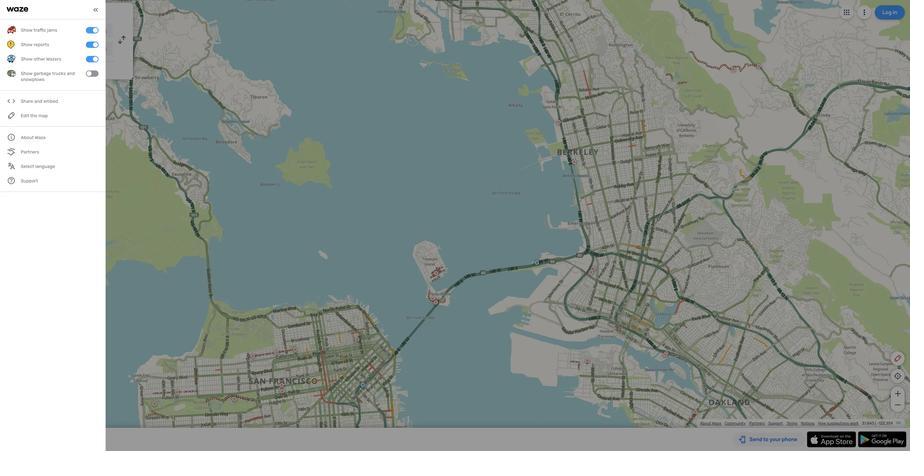 Task type: vqa. For each thing, say whether or not it's contained in the screenshot.
NOW
yes



Task type: locate. For each thing, give the bounding box(es) containing it.
37.843
[[863, 421, 875, 426]]

support link
[[769, 421, 784, 426]]

and
[[34, 99, 42, 104]]

partners
[[750, 421, 765, 426]]

embed
[[43, 99, 58, 104]]

current location image
[[10, 27, 18, 35]]

driving directions
[[42, 8, 94, 16]]

suggestions
[[828, 421, 850, 426]]

clock image
[[8, 65, 17, 74]]

now
[[37, 66, 46, 72]]

work
[[851, 421, 859, 426]]

partners link
[[750, 421, 765, 426]]

notices link
[[802, 421, 815, 426]]

leave now
[[22, 66, 46, 72]]

122.359
[[879, 421, 893, 426]]

support
[[769, 421, 784, 426]]

share and embed link
[[7, 94, 99, 109]]

zoom in image
[[894, 390, 903, 398]]

how suggestions work link
[[819, 421, 859, 426]]

Choose destination text field
[[23, 42, 113, 56]]

community
[[725, 421, 746, 426]]

about waze link
[[701, 421, 722, 426]]

zoom out image
[[894, 401, 903, 409]]

share
[[21, 99, 33, 104]]

about waze community partners support terms notices how suggestions work 37.843 | -122.359
[[701, 421, 893, 426]]



Task type: describe. For each thing, give the bounding box(es) containing it.
location image
[[10, 44, 18, 53]]

terms
[[787, 421, 798, 426]]

-
[[878, 421, 879, 426]]

leave
[[22, 66, 35, 72]]

terms link
[[787, 421, 798, 426]]

pencil image
[[894, 354, 903, 363]]

|
[[876, 421, 877, 426]]

driving
[[42, 8, 63, 16]]

directions
[[65, 8, 94, 16]]

community link
[[725, 421, 746, 426]]

about
[[701, 421, 712, 426]]

Choose starting point text field
[[23, 24, 113, 38]]

share and embed
[[21, 99, 58, 104]]

code image
[[7, 97, 16, 106]]

link image
[[896, 420, 902, 426]]

how
[[819, 421, 827, 426]]

waze
[[713, 421, 722, 426]]

notices
[[802, 421, 815, 426]]



